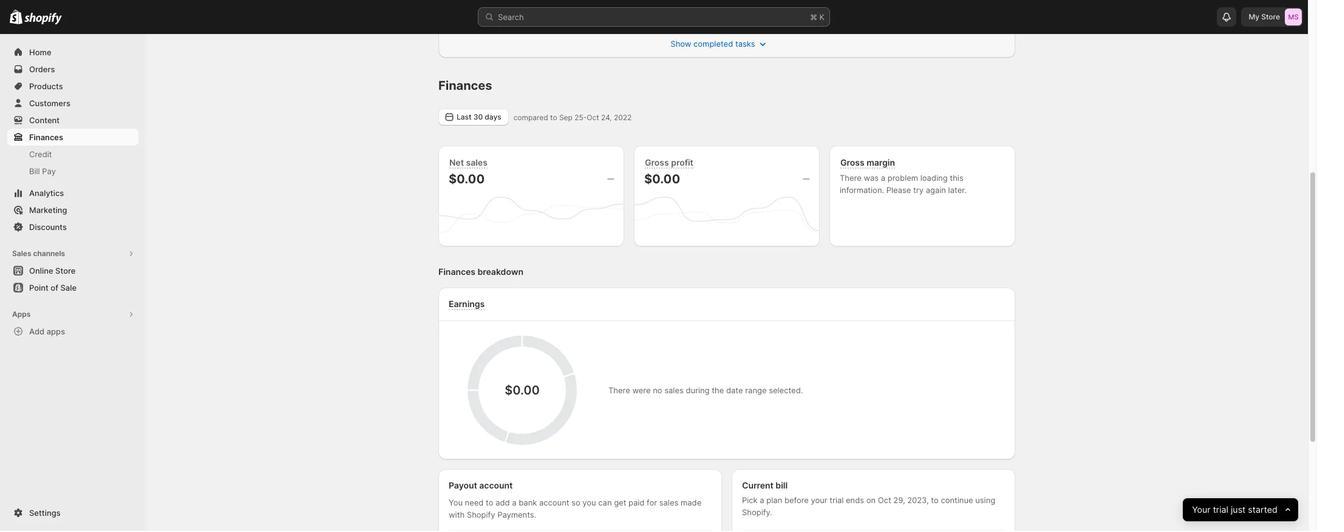 Task type: vqa. For each thing, say whether or not it's contained in the screenshot.
bottommost 23
no



Task type: describe. For each thing, give the bounding box(es) containing it.
$0.00 for net
[[449, 172, 485, 186]]

online store button
[[0, 262, 146, 279]]

bill pay
[[29, 166, 56, 176]]

layer
[[564, 9, 582, 18]]

1 vertical spatial finances
[[29, 132, 63, 142]]

1 vertical spatial there
[[609, 386, 630, 395]]

point of sale
[[29, 283, 77, 293]]

need
[[465, 498, 484, 508]]

last 30 days button
[[439, 109, 509, 126]]

to inside you need to add a bank account so you can get paid for sales made with shopify payments.
[[486, 498, 493, 508]]

sale
[[60, 283, 77, 293]]

customers
[[29, 98, 70, 108]]

24,
[[601, 113, 612, 122]]

analytics
[[29, 188, 64, 198]]

made
[[681, 498, 702, 508]]

last 30 days
[[457, 112, 501, 121]]

net
[[449, 157, 464, 168]]

my store image
[[1285, 9, 1302, 26]]

apps
[[47, 327, 65, 336]]

of inside "button"
[[51, 283, 58, 293]]

discounts link
[[7, 219, 138, 236]]

using
[[976, 496, 996, 505]]

marketing
[[29, 205, 67, 215]]

gross margin there was a problem loading this information. please try again later.
[[840, 157, 967, 195]]

information
[[799, 9, 842, 18]]

my
[[1249, 12, 1260, 21]]

point
[[29, 283, 49, 293]]

before
[[785, 496, 809, 505]]

were
[[633, 386, 651, 395]]

finances link
[[7, 129, 138, 146]]

$0.00 for gross
[[644, 172, 680, 186]]

range
[[745, 386, 767, 395]]

payout account
[[449, 480, 513, 491]]

bill
[[776, 480, 788, 491]]

margin
[[867, 157, 895, 168]]

settings link
[[7, 505, 138, 522]]

1 horizontal spatial your
[[747, 9, 764, 18]]

finances breakdown
[[439, 267, 524, 277]]

set up two-step authentication image
[[465, 1, 477, 13]]

a for need
[[512, 498, 517, 508]]

⌘
[[810, 12, 817, 22]]

1 horizontal spatial $0.00
[[505, 383, 540, 398]]

2 vertical spatial finances
[[439, 267, 476, 277]]

later.
[[948, 185, 967, 195]]

just
[[1231, 504, 1246, 515]]

no
[[653, 386, 662, 395]]

on
[[867, 496, 876, 505]]

the
[[712, 386, 724, 395]]

0 vertical spatial finances
[[439, 78, 492, 93]]

you
[[449, 498, 463, 508]]

oct inside current bill pick a plan before your trial ends on oct 29, 2023, to continue using shopify.
[[878, 496, 891, 505]]

gross profit button
[[642, 156, 697, 169]]

gross margin button
[[838, 156, 898, 169]]

helps
[[705, 9, 725, 18]]

trial inside dropdown button
[[1213, 504, 1229, 515]]

selected.
[[769, 386, 803, 395]]

can
[[598, 498, 612, 508]]

sales channels button
[[7, 245, 138, 262]]

this adds an extra layer of security to your account, and helps keep your financial information safe. link
[[448, 0, 1006, 30]]

add
[[29, 327, 44, 336]]

there inside gross margin there was a problem loading this information. please try again later.
[[840, 173, 862, 183]]

marketing link
[[7, 202, 138, 219]]

compared
[[514, 113, 548, 122]]

plan
[[767, 496, 782, 505]]

your
[[1192, 504, 1211, 515]]

bank
[[519, 498, 537, 508]]

get
[[614, 498, 626, 508]]

started
[[1248, 504, 1278, 515]]

k
[[820, 12, 825, 22]]

earnings button
[[446, 298, 488, 311]]

loading
[[921, 173, 948, 183]]

payments.
[[498, 510, 536, 520]]

please
[[887, 185, 911, 195]]

bill
[[29, 166, 40, 176]]

credit
[[29, 149, 52, 159]]

sales inside dropdown button
[[466, 157, 488, 168]]

no change image
[[803, 174, 810, 184]]

store for my store
[[1262, 12, 1280, 21]]

0 horizontal spatial oct
[[587, 113, 599, 122]]

was
[[864, 173, 879, 183]]

show completed tasks
[[671, 39, 755, 49]]



Task type: locate. For each thing, give the bounding box(es) containing it.
2023,
[[908, 496, 929, 505]]

0 horizontal spatial there
[[609, 386, 630, 395]]

1 horizontal spatial there
[[840, 173, 862, 183]]

for
[[647, 498, 657, 508]]

1 horizontal spatial store
[[1262, 12, 1280, 21]]

this
[[493, 9, 508, 18]]

1 horizontal spatial trial
[[1213, 504, 1229, 515]]

store
[[1262, 12, 1280, 21], [55, 266, 76, 276]]

0 vertical spatial oct
[[587, 113, 599, 122]]

0 vertical spatial store
[[1262, 12, 1280, 21]]

sales inside you need to add a bank account so you can get paid for sales made with shopify payments.
[[659, 498, 679, 508]]

oct left 24, in the top left of the page
[[587, 113, 599, 122]]

completed
[[694, 39, 733, 49]]

shopify image
[[10, 10, 23, 24]]

1 gross from the left
[[645, 157, 669, 168]]

of left 'sale' in the bottom of the page
[[51, 283, 58, 293]]

orders link
[[7, 61, 138, 78]]

gross up was
[[841, 157, 865, 168]]

net sales button
[[446, 156, 491, 169]]

gross for gross margin there was a problem loading this information. please try again later.
[[841, 157, 865, 168]]

finances up earnings
[[439, 267, 476, 277]]

gross for gross profit
[[645, 157, 669, 168]]

1 vertical spatial of
[[51, 283, 58, 293]]

to left sep
[[550, 113, 557, 122]]

0 horizontal spatial your
[[635, 9, 652, 18]]

gross left profit
[[645, 157, 669, 168]]

you
[[583, 498, 596, 508]]

⌘ k
[[810, 12, 825, 22]]

0 horizontal spatial of
[[51, 283, 58, 293]]

oct right the 'on'
[[878, 496, 891, 505]]

gross inside gross margin there was a problem loading this information. please try again later.
[[841, 157, 865, 168]]

try
[[913, 185, 924, 195]]

your right the keep
[[747, 9, 764, 18]]

0 horizontal spatial account
[[479, 480, 513, 491]]

0 vertical spatial sales
[[466, 157, 488, 168]]

customers link
[[7, 95, 138, 112]]

2 gross from the left
[[841, 157, 865, 168]]

to right security
[[626, 9, 633, 18]]

show
[[671, 39, 691, 49]]

1 horizontal spatial of
[[584, 9, 591, 18]]

so
[[572, 498, 580, 508]]

2 horizontal spatial your
[[811, 496, 828, 505]]

search
[[498, 12, 524, 22]]

finances up "last"
[[439, 78, 492, 93]]

add
[[496, 498, 510, 508]]

30
[[474, 112, 483, 121]]

sales channels
[[12, 249, 65, 258]]

sales right no
[[665, 386, 684, 395]]

0 horizontal spatial trial
[[830, 496, 844, 505]]

1 horizontal spatial account
[[539, 498, 569, 508]]

tasks
[[735, 39, 755, 49]]

date
[[726, 386, 743, 395]]

1 horizontal spatial a
[[760, 496, 764, 505]]

your trial just started button
[[1183, 499, 1299, 522]]

your inside current bill pick a plan before your trial ends on oct 29, 2023, to continue using shopify.
[[811, 496, 828, 505]]

no change image
[[607, 174, 614, 184]]

pay
[[42, 166, 56, 176]]

a right 'add'
[[512, 498, 517, 508]]

online store
[[29, 266, 76, 276]]

safe.
[[844, 9, 862, 18]]

point of sale button
[[0, 279, 146, 296]]

products link
[[7, 78, 138, 95]]

a
[[881, 173, 886, 183], [760, 496, 764, 505], [512, 498, 517, 508]]

25-
[[575, 113, 587, 122]]

continue
[[941, 496, 973, 505]]

0 vertical spatial of
[[584, 9, 591, 18]]

account left the so
[[539, 498, 569, 508]]

sales right net
[[466, 157, 488, 168]]

2 horizontal spatial $0.00
[[644, 172, 680, 186]]

and
[[689, 9, 703, 18]]

my store
[[1249, 12, 1280, 21]]

apps
[[12, 310, 31, 319]]

1 vertical spatial oct
[[878, 496, 891, 505]]

your left account,
[[635, 9, 652, 18]]

this adds an extra layer of security to your account, and helps keep your financial information safe.
[[493, 9, 862, 18]]

discounts
[[29, 222, 67, 232]]

account up 'add'
[[479, 480, 513, 491]]

you need to add a bank account so you can get paid for sales made with shopify payments.
[[449, 498, 702, 520]]

0 horizontal spatial gross
[[645, 157, 669, 168]]

sales
[[12, 249, 31, 258]]

trial left just
[[1213, 504, 1229, 515]]

your right before
[[811, 496, 828, 505]]

add apps button
[[7, 323, 138, 340]]

a inside current bill pick a plan before your trial ends on oct 29, 2023, to continue using shopify.
[[760, 496, 764, 505]]

show completed tasks button
[[441, 35, 999, 52]]

2 horizontal spatial a
[[881, 173, 886, 183]]

a inside you need to add a bank account so you can get paid for sales made with shopify payments.
[[512, 498, 517, 508]]

store up 'sale' in the bottom of the page
[[55, 266, 76, 276]]

problem
[[888, 173, 918, 183]]

trial left ends
[[830, 496, 844, 505]]

to left 'add'
[[486, 498, 493, 508]]

29,
[[894, 496, 905, 505]]

net sales
[[449, 157, 488, 168]]

a for margin
[[881, 173, 886, 183]]

store inside "link"
[[55, 266, 76, 276]]

pick
[[742, 496, 758, 505]]

sales
[[466, 157, 488, 168], [665, 386, 684, 395], [659, 498, 679, 508]]

to inside current bill pick a plan before your trial ends on oct 29, 2023, to continue using shopify.
[[931, 496, 939, 505]]

of
[[584, 9, 591, 18], [51, 283, 58, 293]]

apps button
[[7, 306, 138, 323]]

a right pick
[[760, 496, 764, 505]]

trial inside current bill pick a plan before your trial ends on oct 29, 2023, to continue using shopify.
[[830, 496, 844, 505]]

gross profit
[[645, 157, 694, 168]]

add apps
[[29, 327, 65, 336]]

store right my
[[1262, 12, 1280, 21]]

keep
[[727, 9, 745, 18]]

gross inside dropdown button
[[645, 157, 669, 168]]

point of sale link
[[7, 279, 138, 296]]

an
[[531, 9, 540, 18]]

payout
[[449, 480, 477, 491]]

days
[[485, 112, 501, 121]]

0 vertical spatial there
[[840, 173, 862, 183]]

a right was
[[881, 173, 886, 183]]

adds
[[511, 9, 529, 18]]

$0.00
[[449, 172, 485, 186], [644, 172, 680, 186], [505, 383, 540, 398]]

profit
[[671, 157, 694, 168]]

to
[[626, 9, 633, 18], [550, 113, 557, 122], [931, 496, 939, 505], [486, 498, 493, 508]]

credit link
[[7, 146, 138, 163]]

there left were on the bottom left of the page
[[609, 386, 630, 395]]

extra
[[542, 9, 561, 18]]

financial
[[766, 9, 797, 18]]

during
[[686, 386, 710, 395]]

home link
[[7, 44, 138, 61]]

1 horizontal spatial gross
[[841, 157, 865, 168]]

your trial just started
[[1192, 504, 1278, 515]]

there
[[840, 173, 862, 183], [609, 386, 630, 395]]

account
[[479, 480, 513, 491], [539, 498, 569, 508]]

0 horizontal spatial $0.00
[[449, 172, 485, 186]]

1 vertical spatial store
[[55, 266, 76, 276]]

security
[[594, 9, 623, 18]]

1 vertical spatial account
[[539, 498, 569, 508]]

shopify
[[467, 510, 495, 520]]

shopify image
[[24, 13, 62, 25]]

account inside you need to add a bank account so you can get paid for sales made with shopify payments.
[[539, 498, 569, 508]]

analytics link
[[7, 185, 138, 202]]

of right layer on the left of page
[[584, 9, 591, 18]]

to right the 2023,
[[931, 496, 939, 505]]

settings
[[29, 508, 61, 518]]

0 horizontal spatial store
[[55, 266, 76, 276]]

orders
[[29, 64, 55, 74]]

1 vertical spatial sales
[[665, 386, 684, 395]]

0 vertical spatial account
[[479, 480, 513, 491]]

finances down the content
[[29, 132, 63, 142]]

breakdown
[[478, 267, 524, 277]]

0 horizontal spatial a
[[512, 498, 517, 508]]

this
[[950, 173, 964, 183]]

a inside gross margin there was a problem loading this information. please try again later.
[[881, 173, 886, 183]]

2022
[[614, 113, 632, 122]]

last
[[457, 112, 472, 121]]

2 vertical spatial sales
[[659, 498, 679, 508]]

account,
[[654, 9, 686, 18]]

store for online store
[[55, 266, 76, 276]]

there up information.
[[840, 173, 862, 183]]

1 horizontal spatial oct
[[878, 496, 891, 505]]

sales right for
[[659, 498, 679, 508]]



